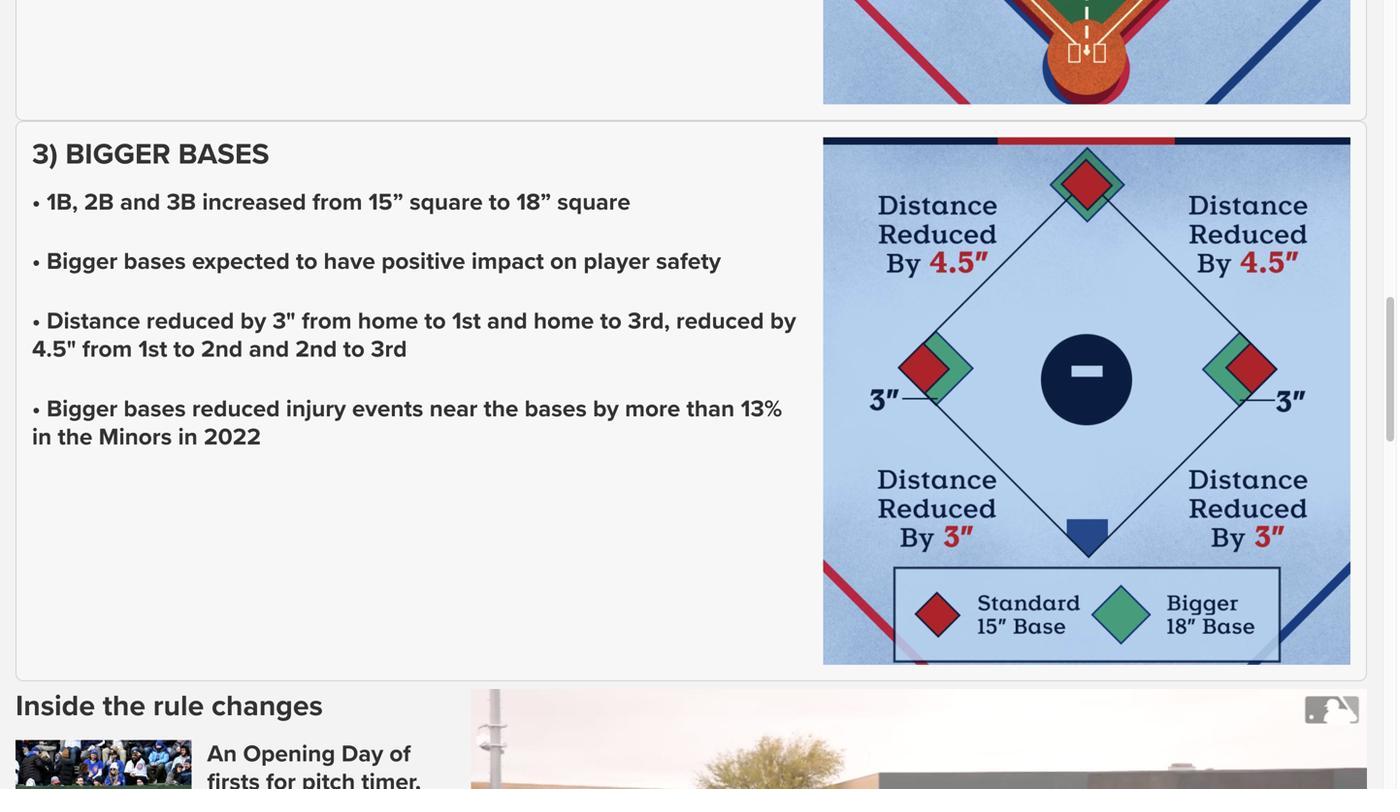 Task type: describe. For each thing, give the bounding box(es) containing it.
• for • 1b, 2b and 3b increased from 15" square to 18" square
[[32, 188, 41, 217]]

• bigger bases reduced injury events near the bases by more than 13% in the minors in 2022
[[32, 394, 783, 452]]

• distance reduced by 3" from home to 1st and home to 3rd, reduced by 4.5" from 1st to 2nd and 2nd to 3rd
[[32, 307, 796, 364]]

bigger
[[65, 137, 171, 172]]

bigger for • bigger bases expected to have positive impact on player safety
[[47, 247, 118, 276]]

an opening day of firsts for pitch timer link
[[207, 739, 456, 789]]

3rd
[[371, 335, 407, 364]]

more
[[625, 394, 681, 424]]

from left 15"
[[312, 188, 362, 217]]

0 horizontal spatial and
[[120, 188, 160, 217]]

bigger for • bigger bases reduced injury events near the bases by more than 13% in the minors in 2022
[[47, 394, 118, 424]]

3rd,
[[628, 307, 670, 336]]

to left 18"
[[489, 188, 511, 217]]

2 in from the left
[[178, 423, 198, 452]]

bases left "more"
[[525, 394, 587, 424]]

injury
[[286, 394, 346, 424]]

1b,
[[47, 188, 78, 217]]

from right 4.5"
[[82, 335, 132, 364]]

minors
[[99, 423, 172, 452]]

2022
[[204, 423, 261, 452]]

an opening day of firsts for pitch timer
[[207, 739, 421, 789]]

2 horizontal spatial and
[[487, 307, 528, 336]]

1 in from the left
[[32, 423, 52, 452]]

13%
[[741, 394, 783, 424]]

1 square from the left
[[410, 188, 483, 217]]

pitch
[[302, 768, 355, 789]]

to left 3rd on the top of page
[[343, 335, 365, 364]]

15"
[[369, 188, 404, 217]]

for
[[266, 768, 296, 789]]

reduced inside the • bigger bases reduced injury events near the bases by more than 13% in the minors in 2022
[[192, 394, 280, 424]]

changes
[[212, 689, 323, 724]]

safety
[[656, 247, 721, 276]]

opening
[[243, 739, 335, 769]]

3)
[[32, 137, 58, 172]]

increased
[[202, 188, 306, 217]]

2b
[[84, 188, 114, 217]]

day
[[341, 739, 383, 769]]

near
[[430, 394, 478, 424]]

bases for reduced
[[124, 394, 186, 424]]

• bigger bases expected to have positive impact on player safety
[[32, 247, 721, 276]]

mlb media player group
[[471, 689, 1367, 789]]



Task type: vqa. For each thing, say whether or not it's contained in the screenshot.
Bigger related to • Bigger bases expected to have positive impact on player safety
yes



Task type: locate. For each thing, give the bounding box(es) containing it.
1 horizontal spatial 2nd
[[295, 335, 337, 364]]

bases
[[124, 247, 186, 276], [124, 394, 186, 424], [525, 394, 587, 424]]

rule
[[153, 689, 204, 724]]

to right 3rd on the top of page
[[424, 307, 446, 336]]

reduced down expected
[[146, 307, 234, 336]]

bases left 2022
[[124, 394, 186, 424]]

2 2nd from the left
[[295, 335, 337, 364]]

bigger up the distance
[[47, 247, 118, 276]]

to left have
[[296, 247, 318, 276]]

3"
[[272, 307, 296, 336]]

0 horizontal spatial 2nd
[[201, 335, 243, 364]]

0 horizontal spatial in
[[32, 423, 52, 452]]

square
[[410, 188, 483, 217], [557, 188, 631, 217]]

1 horizontal spatial the
[[103, 689, 146, 724]]

2 square from the left
[[557, 188, 631, 217]]

player
[[584, 247, 650, 276]]

• for • bigger bases reduced injury events near the bases by more than 13% in the minors in 2022
[[32, 394, 41, 424]]

bigger inside the • bigger bases reduced injury events near the bases by more than 13% in the minors in 2022
[[47, 394, 118, 424]]

inside the rule changes
[[16, 689, 323, 724]]

reduced left injury
[[192, 394, 280, 424]]

0 vertical spatial bigger
[[47, 247, 118, 276]]

square right 15"
[[410, 188, 483, 217]]

2 horizontal spatial the
[[484, 394, 519, 424]]

to right the distance
[[173, 335, 195, 364]]

reduced
[[146, 307, 234, 336], [676, 307, 764, 336], [192, 394, 280, 424]]

positive
[[382, 247, 466, 276]]

• for • bigger bases expected to have positive impact on player safety
[[32, 247, 41, 276]]

events
[[352, 394, 424, 424]]

2 bigger from the top
[[47, 394, 118, 424]]

• left the distance
[[32, 307, 41, 336]]

home down 'on' at the left top
[[534, 307, 594, 336]]

distance
[[47, 307, 140, 336]]

and up injury
[[249, 335, 289, 364]]

1st
[[452, 307, 481, 336], [138, 335, 167, 364]]

an
[[207, 739, 237, 769]]

the right near
[[484, 394, 519, 424]]

2 horizontal spatial by
[[770, 307, 796, 336]]

the
[[484, 394, 519, 424], [58, 423, 93, 452], [103, 689, 146, 724]]

2nd up injury
[[295, 335, 337, 364]]

of
[[390, 739, 411, 769]]

• down 4.5"
[[32, 394, 41, 424]]

2 home from the left
[[534, 307, 594, 336]]

0 horizontal spatial square
[[410, 188, 483, 217]]

1 horizontal spatial and
[[249, 335, 289, 364]]

3) bigger bases
[[32, 137, 269, 172]]

• 1b, 2b and 3b increased from 15" square to 18" square
[[32, 188, 631, 217]]

by inside the • bigger bases reduced injury events near the bases by more than 13% in the minors in 2022
[[593, 394, 619, 424]]

1 bigger from the top
[[47, 247, 118, 276]]

3b
[[167, 188, 196, 217]]

by up 13%
[[770, 307, 796, 336]]

to left the 3rd,
[[600, 307, 622, 336]]

1st up minors
[[138, 335, 167, 364]]

firsts
[[207, 768, 260, 789]]

1 horizontal spatial in
[[178, 423, 198, 452]]

by left 3"
[[240, 307, 266, 336]]

1 horizontal spatial square
[[557, 188, 631, 217]]

by left "more"
[[593, 394, 619, 424]]

0 horizontal spatial home
[[358, 307, 418, 336]]

bases
[[178, 137, 269, 172]]

expected
[[192, 247, 290, 276]]

• up 4.5"
[[32, 247, 41, 276]]

bigger
[[47, 247, 118, 276], [47, 394, 118, 424]]

1 • from the top
[[32, 188, 41, 217]]

inside
[[16, 689, 95, 724]]

18"
[[517, 188, 551, 217]]

0 horizontal spatial the
[[58, 423, 93, 452]]

4.5"
[[32, 335, 76, 364]]

• inside the • bigger bases reduced injury events near the bases by more than 13% in the minors in 2022
[[32, 394, 41, 424]]

and down impact
[[487, 307, 528, 336]]

bigger down 4.5"
[[47, 394, 118, 424]]

in left 2022
[[178, 423, 198, 452]]

home
[[358, 307, 418, 336], [534, 307, 594, 336]]

from right 3"
[[302, 307, 352, 336]]

bases down the '3b'
[[124, 247, 186, 276]]

1 home from the left
[[358, 307, 418, 336]]

reduced down safety
[[676, 307, 764, 336]]

from
[[312, 188, 362, 217], [302, 307, 352, 336], [82, 335, 132, 364]]

3 • from the top
[[32, 307, 41, 336]]

to
[[489, 188, 511, 217], [296, 247, 318, 276], [424, 307, 446, 336], [600, 307, 622, 336], [173, 335, 195, 364], [343, 335, 365, 364]]

in down 4.5"
[[32, 423, 52, 452]]

• left 1b,
[[32, 188, 41, 217]]

and left the '3b'
[[120, 188, 160, 217]]

the left minors
[[58, 423, 93, 452]]

home down the • bigger bases expected to have positive impact on player safety
[[358, 307, 418, 336]]

on
[[550, 247, 578, 276]]

in
[[32, 423, 52, 452], [178, 423, 198, 452]]

2nd
[[201, 335, 243, 364], [295, 335, 337, 364]]

•
[[32, 188, 41, 217], [32, 247, 41, 276], [32, 307, 41, 336], [32, 394, 41, 424]]

• inside • distance reduced by 3" from home to 1st and home to 3rd, reduced by 4.5" from 1st to 2nd and 2nd to 3rd
[[32, 307, 41, 336]]

2nd left 3"
[[201, 335, 243, 364]]

• for • distance reduced by 3" from home to 1st and home to 3rd, reduced by 4.5" from 1st to 2nd and 2nd to 3rd
[[32, 307, 41, 336]]

1st down impact
[[452, 307, 481, 336]]

1 horizontal spatial 1st
[[452, 307, 481, 336]]

impact
[[472, 247, 544, 276]]

1 horizontal spatial home
[[534, 307, 594, 336]]

than
[[687, 394, 735, 424]]

2 • from the top
[[32, 247, 41, 276]]

4 • from the top
[[32, 394, 41, 424]]

bases for expected
[[124, 247, 186, 276]]

0 horizontal spatial by
[[240, 307, 266, 336]]

1 2nd from the left
[[201, 335, 243, 364]]

and
[[120, 188, 160, 217], [487, 307, 528, 336], [249, 335, 289, 364]]

by
[[240, 307, 266, 336], [770, 307, 796, 336], [593, 394, 619, 424]]

the left rule at left
[[103, 689, 146, 724]]

0 horizontal spatial 1st
[[138, 335, 167, 364]]

square right 18"
[[557, 188, 631, 217]]

1 horizontal spatial by
[[593, 394, 619, 424]]

have
[[324, 247, 376, 276]]

1 vertical spatial bigger
[[47, 394, 118, 424]]



